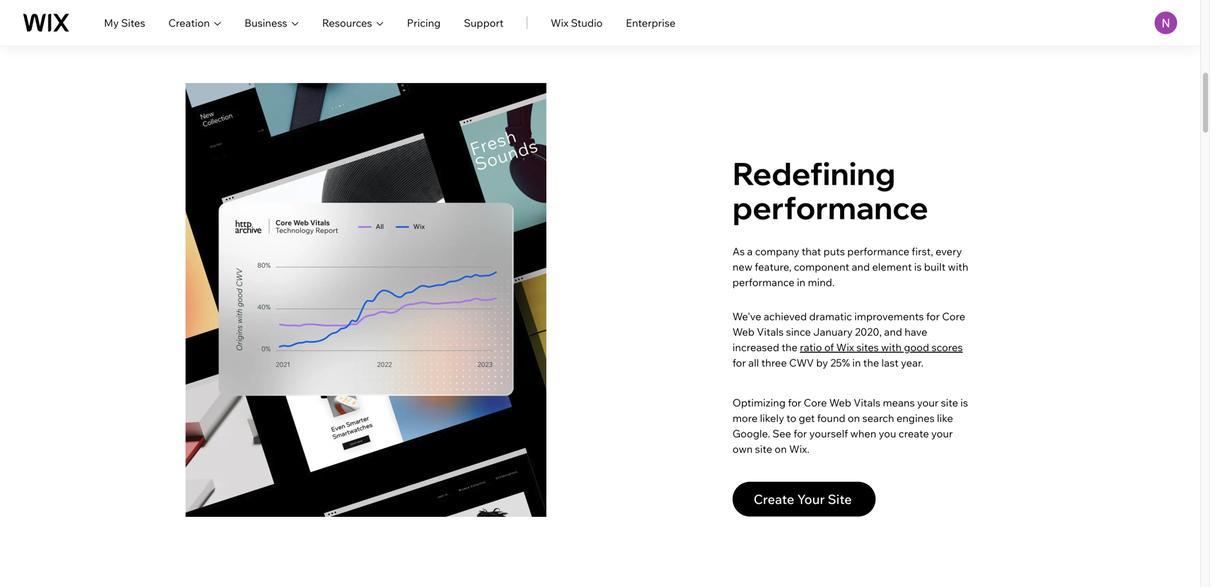 Task type: locate. For each thing, give the bounding box(es) containing it.
your up engines
[[917, 397, 939, 410]]

is down scores
[[961, 397, 968, 410]]

year.
[[901, 357, 924, 370]]

in right the 25%
[[852, 357, 861, 370]]

your
[[797, 492, 825, 508]]

1 horizontal spatial the
[[863, 357, 879, 370]]

increased
[[733, 341, 779, 354]]

site up like
[[941, 397, 958, 410]]

and down the improvements
[[884, 326, 902, 339]]

0 vertical spatial on
[[848, 412, 860, 425]]

1 horizontal spatial is
[[961, 397, 968, 410]]

for up to
[[788, 397, 802, 410]]

with up last
[[881, 341, 902, 354]]

own
[[733, 443, 753, 456]]

good
[[904, 341, 929, 354]]

business
[[245, 16, 287, 29]]

by
[[816, 357, 828, 370]]

core up scores
[[942, 310, 965, 323]]

in
[[797, 276, 806, 289], [852, 357, 861, 370]]

vitals inside we've achieved dramatic improvements for core web vitals since january 2020, and have increased the ratio of wix sites with good scores for all three cwv by 25% in the last year.
[[757, 326, 784, 339]]

for
[[926, 310, 940, 323], [733, 357, 746, 370], [788, 397, 802, 410], [794, 428, 807, 441]]

as a company that puts performance first, every new feature, component and element is built with performance in mind.
[[733, 245, 969, 289]]

core
[[942, 310, 965, 323], [804, 397, 827, 410]]

pricing link
[[407, 15, 441, 31]]

last
[[882, 357, 899, 370]]

0 vertical spatial core
[[942, 310, 965, 323]]

in left mind.
[[797, 276, 806, 289]]

my
[[104, 16, 119, 29]]

create your site
[[754, 492, 852, 508]]

1 vertical spatial your
[[932, 428, 953, 441]]

1 horizontal spatial web
[[829, 397, 852, 410]]

1 horizontal spatial wix
[[836, 341, 854, 354]]

all
[[748, 357, 759, 370]]

site down google.
[[755, 443, 772, 456]]

vitals up increased
[[757, 326, 784, 339]]

with
[[948, 261, 969, 274], [881, 341, 902, 354]]

core inside we've achieved dramatic improvements for core web vitals since january 2020, and have increased the ratio of wix sites with good scores for all three cwv by 25% in the last year.
[[942, 310, 965, 323]]

business button
[[245, 15, 299, 31]]

on
[[848, 412, 860, 425], [775, 443, 787, 456]]

every
[[936, 245, 962, 258]]

optimizing for core web vitals means your site is more likely to get found on search engines like google. see for yourself when you create your own site on wix.
[[733, 397, 968, 456]]

and for 2020,
[[884, 326, 902, 339]]

vitals up search in the right of the page
[[854, 397, 881, 410]]

wix
[[551, 16, 569, 29], [836, 341, 854, 354]]

is
[[914, 261, 922, 274], [961, 397, 968, 410]]

vitals
[[757, 326, 784, 339], [854, 397, 881, 410]]

on up when at the right
[[848, 412, 860, 425]]

0 vertical spatial and
[[852, 261, 870, 274]]

performance up element
[[847, 245, 910, 258]]

performance up puts
[[733, 188, 929, 227]]

0 horizontal spatial is
[[914, 261, 922, 274]]

0 horizontal spatial the
[[782, 341, 798, 354]]

when
[[851, 428, 877, 441]]

a
[[747, 245, 753, 258]]

web down we've
[[733, 326, 755, 339]]

redefining
[[733, 154, 896, 193]]

sites
[[857, 341, 879, 354]]

1 vertical spatial on
[[775, 443, 787, 456]]

new
[[733, 261, 753, 274]]

1 horizontal spatial on
[[848, 412, 860, 425]]

web up found at the right bottom
[[829, 397, 852, 410]]

and inside we've achieved dramatic improvements for core web vitals since january 2020, and have increased the ratio of wix sites with good scores for all three cwv by 25% in the last year.
[[884, 326, 902, 339]]

the down since
[[782, 341, 798, 354]]

1 horizontal spatial vitals
[[854, 397, 881, 410]]

wix inside we've achieved dramatic improvements for core web vitals since january 2020, and have increased the ratio of wix sites with good scores for all three cwv by 25% in the last year.
[[836, 341, 854, 354]]

core inside the optimizing for core web vitals means your site is more likely to get found on search engines like google. see for yourself when you create your own site on wix.
[[804, 397, 827, 410]]

performance down feature,
[[733, 276, 795, 289]]

0 vertical spatial the
[[782, 341, 798, 354]]

dramatic
[[809, 310, 852, 323]]

the down sites
[[863, 357, 879, 370]]

1 vertical spatial in
[[852, 357, 861, 370]]

ratio of wix sites with good scores link
[[800, 341, 963, 354]]

0 vertical spatial web
[[733, 326, 755, 339]]

create
[[754, 492, 795, 508]]

wix.
[[789, 443, 810, 456]]

1 horizontal spatial with
[[948, 261, 969, 274]]

0 vertical spatial with
[[948, 261, 969, 274]]

yourself
[[810, 428, 848, 441]]

profile image image
[[1155, 12, 1177, 34]]

web
[[733, 326, 755, 339], [829, 397, 852, 410]]

of
[[824, 341, 834, 354]]

and
[[852, 261, 870, 274], [884, 326, 902, 339]]

my sites
[[104, 16, 145, 29]]

the
[[782, 341, 798, 354], [863, 357, 879, 370]]

1 vertical spatial web
[[829, 397, 852, 410]]

wix studio
[[551, 16, 603, 29]]

0 vertical spatial in
[[797, 276, 806, 289]]

search
[[862, 412, 894, 425]]

1 horizontal spatial and
[[884, 326, 902, 339]]

25%
[[831, 357, 850, 370]]

and left element
[[852, 261, 870, 274]]

with down every
[[948, 261, 969, 274]]

core up get
[[804, 397, 827, 410]]

1 vertical spatial site
[[755, 443, 772, 456]]

scores
[[932, 341, 963, 354]]

1 vertical spatial wix
[[836, 341, 854, 354]]

0 horizontal spatial core
[[804, 397, 827, 410]]

sites
[[121, 16, 145, 29]]

to
[[787, 412, 797, 425]]

1 vertical spatial and
[[884, 326, 902, 339]]

your
[[917, 397, 939, 410], [932, 428, 953, 441]]

0 horizontal spatial site
[[755, 443, 772, 456]]

create your site link
[[733, 482, 876, 517]]

your down like
[[932, 428, 953, 441]]

for up wix.
[[794, 428, 807, 441]]

creation
[[168, 16, 210, 29]]

have
[[905, 326, 928, 339]]

is down the first,
[[914, 261, 922, 274]]

wix right of
[[836, 341, 854, 354]]

create
[[899, 428, 929, 441]]

google.
[[733, 428, 770, 441]]

on down the see
[[775, 443, 787, 456]]

site
[[828, 492, 852, 508]]

0 horizontal spatial wix
[[551, 16, 569, 29]]

0 horizontal spatial and
[[852, 261, 870, 274]]

0 vertical spatial vitals
[[757, 326, 784, 339]]

0 horizontal spatial vitals
[[757, 326, 784, 339]]

1 horizontal spatial in
[[852, 357, 861, 370]]

more
[[733, 412, 758, 425]]

since
[[786, 326, 811, 339]]

engines
[[897, 412, 935, 425]]

site
[[941, 397, 958, 410], [755, 443, 772, 456]]

company
[[755, 245, 800, 258]]

first,
[[912, 245, 933, 258]]

my sites link
[[104, 15, 145, 31]]

0 horizontal spatial web
[[733, 326, 755, 339]]

feature,
[[755, 261, 792, 274]]

0 horizontal spatial with
[[881, 341, 902, 354]]

1 vertical spatial vitals
[[854, 397, 881, 410]]

1 vertical spatial core
[[804, 397, 827, 410]]

0 vertical spatial wix
[[551, 16, 569, 29]]

performance
[[733, 188, 929, 227], [847, 245, 910, 258], [733, 276, 795, 289]]

1 horizontal spatial core
[[942, 310, 965, 323]]

wix left studio
[[551, 16, 569, 29]]

0 vertical spatial is
[[914, 261, 922, 274]]

2020,
[[855, 326, 882, 339]]

we've achieved dramatic improvements for core web vitals since january 2020, and have increased the ratio of wix sites with good scores for all three cwv by 25% in the last year.
[[733, 310, 965, 370]]

mind.
[[808, 276, 835, 289]]

1 vertical spatial with
[[881, 341, 902, 354]]

found
[[817, 412, 846, 425]]

and inside as a company that puts performance first, every new feature, component and element is built with performance in mind.
[[852, 261, 870, 274]]

resources
[[322, 16, 372, 29]]

1 horizontal spatial site
[[941, 397, 958, 410]]

element
[[872, 261, 912, 274]]

0 horizontal spatial in
[[797, 276, 806, 289]]

enterprise
[[626, 16, 676, 29]]

1 vertical spatial is
[[961, 397, 968, 410]]



Task type: vqa. For each thing, say whether or not it's contained in the screenshot.
EXPLORE THIS SITE for Steve Wolf website IMAGE
no



Task type: describe. For each thing, give the bounding box(es) containing it.
in inside as a company that puts performance first, every new feature, component and element is built with performance in mind.
[[797, 276, 806, 289]]

for up have
[[926, 310, 940, 323]]

optimizing
[[733, 397, 786, 410]]

improvements
[[855, 310, 924, 323]]

three
[[761, 357, 787, 370]]

creation button
[[168, 15, 221, 31]]

0 vertical spatial your
[[917, 397, 939, 410]]

ecommerce website featuring a blue watch, overlayed on the site's javascript, featuring the site's 'core web vitals'. image
[[600, 0, 1201, 7]]

wix studio link
[[551, 15, 603, 31]]

studio
[[571, 16, 603, 29]]

for left all
[[733, 357, 746, 370]]

vitals inside the optimizing for core web vitals means your site is more likely to get found on search engines like google. see for yourself when you create your own site on wix.
[[854, 397, 881, 410]]

is inside the optimizing for core web vitals means your site is more likely to get found on search engines like google. see for yourself when you create your own site on wix.
[[961, 397, 968, 410]]

cwv
[[789, 357, 814, 370]]

with inside we've achieved dramatic improvements for core web vitals since january 2020, and have increased the ratio of wix sites with good scores for all three cwv by 25% in the last year.
[[881, 341, 902, 354]]

see
[[773, 428, 791, 441]]

as
[[733, 245, 745, 258]]

achieved
[[764, 310, 807, 323]]

and for component
[[852, 261, 870, 274]]

that
[[802, 245, 821, 258]]

enterprise link
[[626, 15, 676, 31]]

you
[[879, 428, 896, 441]]

likely
[[760, 412, 784, 425]]

is inside as a company that puts performance first, every new feature, component and element is built with performance in mind.
[[914, 261, 922, 274]]

component
[[794, 261, 850, 274]]

large-new cwvfold.jpeg image
[[186, 83, 546, 518]]

0 vertical spatial site
[[941, 397, 958, 410]]

pricing
[[407, 16, 441, 29]]

with inside as a company that puts performance first, every new feature, component and element is built with performance in mind.
[[948, 261, 969, 274]]

like
[[937, 412, 953, 425]]

in inside we've achieved dramatic improvements for core web vitals since january 2020, and have increased the ratio of wix sites with good scores for all three cwv by 25% in the last year.
[[852, 357, 861, 370]]

support link
[[464, 15, 504, 31]]

resources button
[[322, 15, 384, 31]]

1 vertical spatial the
[[863, 357, 879, 370]]

means
[[883, 397, 915, 410]]

web inside the optimizing for core web vitals means your site is more likely to get found on search engines like google. see for yourself when you create your own site on wix.
[[829, 397, 852, 410]]

0 horizontal spatial on
[[775, 443, 787, 456]]

january
[[813, 326, 853, 339]]

2 vertical spatial performance
[[733, 276, 795, 289]]

support
[[464, 16, 504, 29]]

puts
[[824, 245, 845, 258]]

0 vertical spatial performance
[[733, 188, 929, 227]]

built
[[924, 261, 946, 274]]

redefining performance
[[733, 154, 929, 227]]

ratio
[[800, 341, 822, 354]]

we've
[[733, 310, 761, 323]]

get
[[799, 412, 815, 425]]

web inside we've achieved dramatic improvements for core web vitals since january 2020, and have increased the ratio of wix sites with good scores for all three cwv by 25% in the last year.
[[733, 326, 755, 339]]

1 vertical spatial performance
[[847, 245, 910, 258]]



